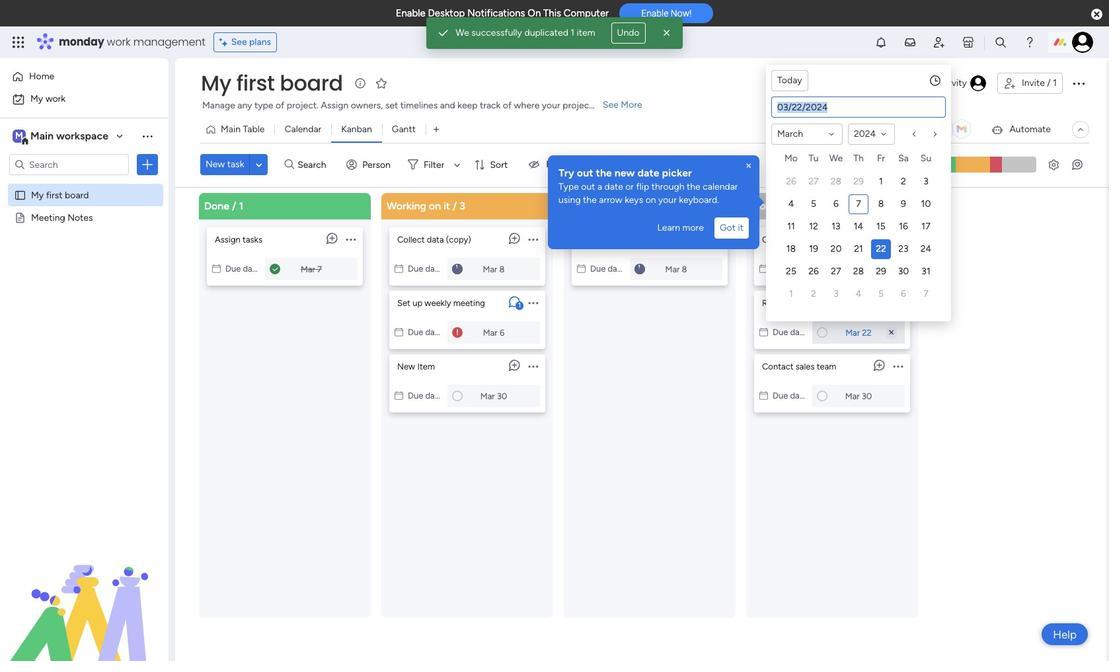 Task type: vqa. For each thing, say whether or not it's contained in the screenshot.


Task type: locate. For each thing, give the bounding box(es) containing it.
enable inside button
[[641, 8, 669, 19]]

date left v2 overdue deadline image
[[425, 327, 443, 337]]

the up a
[[596, 167, 612, 179]]

date for collect data (copy)
[[425, 263, 443, 273]]

due date down the research proposal
[[773, 327, 808, 337]]

work right monday
[[107, 34, 131, 50]]

0 horizontal spatial it
[[444, 199, 450, 212]]

5 for the right "5" button
[[878, 288, 884, 299]]

1 horizontal spatial 4 button
[[849, 284, 869, 304]]

1 horizontal spatial 30
[[862, 391, 872, 401]]

0 vertical spatial close image
[[660, 26, 673, 40]]

mar 30 down mar 22
[[845, 391, 872, 401]]

20
[[831, 243, 842, 254]]

1 vertical spatial 28 button
[[849, 262, 869, 282]]

calendar
[[285, 124, 321, 135]]

3
[[924, 176, 929, 187], [460, 199, 465, 212], [818, 199, 824, 212], [834, 288, 839, 299]]

my first board up meeting notes
[[31, 189, 89, 200]]

v2 calendar view small outline image for research proposal
[[760, 327, 768, 337]]

19 button
[[804, 239, 824, 259]]

new for new item
[[397, 361, 415, 371]]

we right the tu on the top of page
[[829, 153, 843, 164]]

due date down up
[[408, 327, 443, 337]]

notes
[[68, 212, 93, 223]]

29 for 29 button to the left
[[853, 176, 864, 187]]

options image for collect data (copy)
[[528, 227, 538, 251]]

4 up mar 22
[[856, 288, 862, 299]]

invite members image
[[933, 36, 946, 49]]

friday element
[[870, 151, 892, 171]]

public board image left meeting
[[14, 211, 26, 223]]

2 down saturday element
[[901, 176, 906, 187]]

date down the contact sales team at right
[[790, 390, 808, 400]]

1 horizontal spatial main
[[221, 124, 241, 135]]

1 horizontal spatial mar 30
[[845, 391, 872, 401]]

see inside see plans button
[[231, 36, 247, 48]]

march
[[777, 128, 803, 139]]

due for set up weekly meeting
[[408, 327, 423, 337]]

1 data from the left
[[427, 234, 444, 244]]

27 for 27 button to the bottom
[[831, 266, 841, 277]]

we for we
[[829, 153, 843, 164]]

3 button up mar 22
[[826, 284, 846, 304]]

on
[[646, 194, 656, 206], [429, 199, 441, 212]]

mar 30
[[480, 391, 507, 401], [845, 391, 872, 401]]

more
[[621, 99, 642, 110]]

automate button
[[986, 119, 1056, 140]]

collect
[[397, 234, 425, 244], [580, 234, 607, 244]]

date down item
[[425, 390, 443, 400]]

due date for research proposal
[[773, 327, 808, 337]]

5 button up 12
[[804, 194, 824, 214]]

option
[[0, 183, 169, 185]]

close image inside alert
[[660, 26, 673, 40]]

28 down 21 button
[[853, 266, 864, 277]]

person button
[[341, 154, 399, 175]]

1 public board image from the top
[[14, 188, 26, 201]]

enable
[[396, 7, 426, 19], [641, 8, 669, 19]]

arrow
[[599, 194, 623, 206]]

1 right meeting
[[518, 301, 521, 309]]

2 collect from the left
[[580, 234, 607, 244]]

0 horizontal spatial data
[[427, 234, 444, 244]]

work for monday
[[107, 34, 131, 50]]

1 horizontal spatial 1 button
[[871, 172, 891, 192]]

due for new item
[[408, 390, 423, 400]]

2024
[[854, 128, 876, 139]]

0 horizontal spatial 2
[[811, 288, 816, 299]]

/ right the done
[[232, 199, 236, 212]]

1 vertical spatial 2
[[811, 288, 816, 299]]

1 horizontal spatial your
[[658, 194, 677, 206]]

due date down collect data (copy)
[[408, 263, 443, 273]]

we down desktop
[[456, 27, 469, 38]]

30 down mar 22
[[862, 391, 872, 401]]

row group
[[780, 171, 937, 305], [196, 193, 926, 661]]

1 inside alert
[[571, 27, 574, 38]]

0 horizontal spatial my first board
[[31, 189, 89, 200]]

0 horizontal spatial 5
[[811, 198, 816, 210]]

0 horizontal spatial 8
[[499, 264, 505, 274]]

1 vertical spatial out
[[581, 181, 595, 192]]

1 horizontal spatial enable
[[641, 8, 669, 19]]

2 horizontal spatial 8
[[878, 198, 884, 210]]

3 button down sunday element
[[916, 172, 936, 192]]

2
[[901, 176, 906, 187], [811, 288, 816, 299]]

see inside see more link
[[603, 99, 619, 110]]

28 button down 'wednesday' element
[[826, 172, 846, 192]]

it
[[444, 199, 450, 212], [738, 222, 744, 233]]

collect data
[[580, 234, 626, 244]]

board up project.
[[280, 68, 343, 98]]

0 horizontal spatial list box
[[0, 181, 169, 407]]

v2 calendar view small outline image
[[395, 263, 403, 273], [760, 263, 768, 273], [395, 390, 403, 400]]

5
[[811, 198, 816, 210], [878, 288, 884, 299]]

0 horizontal spatial 1 button
[[781, 284, 801, 304]]

v2 calendar view small outline image down assign tasks
[[212, 263, 221, 273]]

enable now!
[[641, 8, 692, 19]]

/
[[1047, 77, 1051, 89], [232, 199, 236, 212], [453, 199, 457, 212], [599, 199, 604, 212], [811, 199, 815, 212]]

1 horizontal spatial 7 button
[[916, 284, 936, 304]]

wednesday element
[[825, 151, 847, 171]]

date for contact sales team
[[790, 390, 808, 400]]

1 horizontal spatial 4
[[856, 288, 862, 299]]

28 button
[[826, 172, 846, 192], [849, 262, 869, 282]]

see left plans
[[231, 36, 247, 48]]

mar 8 for collect data (copy)
[[483, 264, 505, 274]]

3 button
[[916, 172, 936, 192], [826, 284, 846, 304]]

1 right stuck
[[606, 199, 611, 212]]

27 button down the 'tuesday' element
[[804, 172, 824, 192]]

0 vertical spatial see
[[231, 36, 247, 48]]

collect inside list box
[[397, 234, 425, 244]]

2 mar 8 from the left
[[665, 264, 687, 274]]

v2 calendar view small outline image down collect data
[[577, 263, 586, 273]]

1 vertical spatial 2 button
[[804, 284, 824, 304]]

try
[[559, 167, 574, 179]]

alert
[[427, 17, 683, 49]]

0 vertical spatial 29
[[853, 176, 864, 187]]

due down new item
[[408, 390, 423, 400]]

1 horizontal spatial data
[[609, 234, 626, 244]]

0 horizontal spatial 27
[[809, 176, 819, 187]]

27 button
[[804, 172, 824, 192], [826, 262, 846, 282]]

1 vertical spatial it
[[738, 222, 744, 233]]

your down the through
[[658, 194, 677, 206]]

1 down 25 button
[[789, 288, 793, 299]]

due date down item
[[408, 390, 443, 400]]

public board image for meeting notes
[[14, 211, 26, 223]]

weekly
[[425, 298, 451, 308]]

thursday element
[[847, 151, 870, 171]]

1 vertical spatial 4
[[856, 288, 862, 299]]

date for collect data
[[608, 263, 625, 273]]

5 button up mar 22
[[871, 284, 891, 304]]

13
[[832, 221, 841, 232]]

data inside list box
[[427, 234, 444, 244]]

meeting
[[453, 298, 485, 308]]

my first board
[[201, 68, 343, 98], [31, 189, 89, 200]]

monday
[[59, 34, 104, 50]]

work for my
[[45, 93, 66, 104]]

date down collect data (copy)
[[425, 263, 443, 273]]

mar 8 up meeting
[[483, 264, 505, 274]]

My first board field
[[198, 68, 346, 98]]

1 vertical spatial public board image
[[14, 211, 26, 223]]

close image down enable now!
[[660, 26, 673, 40]]

options image
[[141, 158, 154, 171], [528, 227, 538, 251], [528, 290, 538, 314]]

manage any type of project. assign owners, set timelines and keep track of where your project stands.
[[202, 100, 624, 111]]

2 vertical spatial 6
[[500, 327, 505, 337]]

row group containing 26
[[780, 171, 937, 305]]

work inside option
[[45, 93, 66, 104]]

monday element
[[780, 151, 802, 171]]

v2 done deadline image
[[270, 262, 280, 275]]

due for assign tasks
[[225, 263, 241, 273]]

22 inside button
[[876, 243, 886, 254]]

collect for collect data (copy)
[[397, 234, 425, 244]]

proposal
[[800, 298, 833, 308]]

0 horizontal spatial 6 button
[[826, 194, 846, 214]]

10
[[921, 198, 931, 210]]

1 button down 25 button
[[781, 284, 801, 304]]

1 horizontal spatial 8
[[682, 264, 687, 274]]

integrate
[[875, 124, 913, 135]]

the up the "keyboard."
[[687, 181, 701, 192]]

see for see plans
[[231, 36, 247, 48]]

/ for stuck
[[599, 199, 604, 212]]

0 vertical spatial 28 button
[[826, 172, 846, 192]]

now!
[[671, 8, 692, 19]]

new for new task
[[206, 159, 225, 170]]

0 horizontal spatial mar 30
[[480, 391, 507, 401]]

collect down working
[[397, 234, 425, 244]]

options image for contact sales team
[[893, 354, 903, 378]]

saturday element
[[892, 151, 915, 171]]

Search field
[[294, 156, 334, 174]]

my
[[201, 68, 231, 98], [30, 93, 43, 104], [31, 189, 44, 200]]

due for contact sales team
[[773, 390, 788, 400]]

2 horizontal spatial 30
[[898, 266, 909, 277]]

8
[[878, 198, 884, 210], [499, 264, 505, 274], [682, 264, 687, 274]]

integrate button
[[853, 116, 981, 143]]

2 horizontal spatial list box
[[754, 222, 910, 412]]

we
[[456, 27, 469, 38], [829, 153, 843, 164]]

date up arrow
[[605, 181, 623, 192]]

1 horizontal spatial close image
[[744, 161, 754, 171]]

try out the new date picker type out a date or flip through the calendar using the arrow keys on your keyboard.
[[559, 167, 740, 206]]

mar for collect data (copy)
[[483, 264, 497, 274]]

list box
[[0, 181, 169, 407], [389, 222, 545, 412], [754, 222, 910, 412]]

1 horizontal spatial see
[[603, 99, 619, 110]]

0 vertical spatial board
[[280, 68, 343, 98]]

due date for create poster
[[773, 263, 808, 273]]

close image
[[660, 26, 673, 40], [744, 161, 754, 171]]

mar 30 for contact sales team
[[845, 391, 872, 401]]

public board image
[[14, 188, 26, 201], [14, 211, 26, 223]]

1 button down "friday" element
[[871, 172, 891, 192]]

it inside button
[[738, 222, 744, 233]]

22
[[876, 243, 886, 254], [862, 327, 872, 337]]

26 button right 25 button
[[804, 262, 824, 282]]

data left (copy)
[[427, 234, 444, 244]]

my first board up 'type'
[[201, 68, 343, 98]]

got
[[720, 222, 736, 233]]

5 up 12
[[811, 198, 816, 210]]

date down the research proposal
[[790, 327, 808, 337]]

1 vertical spatial 3 button
[[826, 284, 846, 304]]

date for create poster
[[790, 263, 808, 273]]

v2 calendar view small outline image left "25"
[[760, 263, 768, 273]]

due down up
[[408, 327, 423, 337]]

1 down "friday" element
[[879, 176, 883, 187]]

0 vertical spatial 27
[[809, 176, 819, 187]]

main inside 'workspace selection' element
[[30, 130, 54, 142]]

18 button
[[781, 239, 801, 259]]

1 vertical spatial my first board
[[31, 189, 89, 200]]

2 public board image from the top
[[14, 211, 26, 223]]

set
[[397, 298, 411, 308]]

date down collect data
[[608, 263, 625, 273]]

1 vertical spatial 27
[[831, 266, 841, 277]]

arrow down image
[[449, 157, 465, 173]]

options image for set up weekly meeting
[[528, 290, 538, 314]]

1 horizontal spatial 27
[[831, 266, 841, 277]]

3 right proposal
[[834, 288, 839, 299]]

8 left 9
[[878, 198, 884, 210]]

it up (copy)
[[444, 199, 450, 212]]

new item
[[397, 361, 435, 371]]

0 horizontal spatial 5 button
[[804, 194, 824, 214]]

grid
[[780, 151, 937, 305]]

8 inside list box
[[499, 264, 505, 274]]

date down 18 button
[[790, 263, 808, 273]]

due date for collect data
[[590, 263, 625, 273]]

30 down mar 6
[[497, 391, 507, 401]]

0 horizontal spatial 4
[[788, 198, 794, 210]]

due for research proposal
[[773, 327, 788, 337]]

1 vertical spatial see
[[603, 99, 619, 110]]

1 horizontal spatial new
[[397, 361, 415, 371]]

due down contact
[[773, 390, 788, 400]]

enable now! button
[[620, 3, 714, 23]]

0 vertical spatial 22
[[876, 243, 886, 254]]

mar 8 down learn more button
[[665, 264, 687, 274]]

it right got
[[738, 222, 744, 233]]

30 down "23" 'button' at the right top of the page
[[898, 266, 909, 277]]

7 right v2 done deadline image at the top left
[[317, 264, 322, 274]]

of right 'type'
[[276, 100, 284, 111]]

table
[[243, 124, 265, 135]]

0 vertical spatial we
[[456, 27, 469, 38]]

gantt button
[[382, 119, 426, 140]]

collect down stuck / 1 on the top right of page
[[580, 234, 607, 244]]

2 data from the left
[[609, 234, 626, 244]]

1 horizontal spatial collect
[[580, 234, 607, 244]]

0 vertical spatial 7 button
[[849, 194, 869, 214]]

assign right project.
[[321, 100, 348, 111]]

date for assign tasks
[[243, 263, 260, 273]]

1 horizontal spatial assign
[[321, 100, 348, 111]]

v2 calendar view small outline image down new item
[[395, 390, 403, 400]]

0 horizontal spatial 30
[[497, 391, 507, 401]]

main right workspace icon
[[30, 130, 54, 142]]

1 horizontal spatial list box
[[389, 222, 545, 412]]

1 vertical spatial 5 button
[[871, 284, 891, 304]]

public board image for my first board
[[14, 188, 26, 201]]

0 vertical spatial first
[[236, 68, 275, 98]]

out right try
[[577, 167, 593, 179]]

due date down collect data
[[590, 263, 625, 273]]

25
[[786, 266, 797, 277]]

29 button down 'thursday' element
[[849, 172, 869, 192]]

0 vertical spatial 4
[[788, 198, 794, 210]]

6 right v2 overdue deadline image
[[500, 327, 505, 337]]

we inside alert
[[456, 27, 469, 38]]

the right using at the right of the page
[[583, 194, 597, 206]]

8 up mar 6
[[499, 264, 505, 274]]

due for collect data
[[590, 263, 606, 273]]

dapulse close image
[[1091, 8, 1103, 21]]

sales
[[796, 361, 815, 371]]

27 for the top 27 button
[[809, 176, 819, 187]]

1 horizontal spatial 29 button
[[871, 262, 891, 282]]

/ right stuck
[[599, 199, 604, 212]]

1 vertical spatial board
[[65, 189, 89, 200]]

add to favorites image
[[375, 76, 388, 90]]

v2 calendar view small outline image down research
[[760, 327, 768, 337]]

monday marketplace image
[[962, 36, 975, 49]]

see plans button
[[213, 32, 277, 52]]

date for new item
[[425, 390, 443, 400]]

options image
[[1071, 75, 1087, 91], [346, 227, 356, 251], [528, 354, 538, 378], [893, 354, 903, 378]]

0 horizontal spatial 3 button
[[826, 284, 846, 304]]

0 vertical spatial 6
[[834, 198, 839, 210]]

0 vertical spatial new
[[206, 159, 225, 170]]

0 horizontal spatial see
[[231, 36, 247, 48]]

first up meeting
[[46, 189, 63, 200]]

new left task on the left top
[[206, 159, 225, 170]]

my up manage
[[201, 68, 231, 98]]

duplicated
[[524, 27, 568, 38]]

work down home
[[45, 93, 66, 104]]

0 horizontal spatial 22
[[862, 327, 872, 337]]

new inside button
[[206, 159, 225, 170]]

1 vertical spatial 6
[[901, 288, 906, 299]]

29 down 22 button at the top of the page
[[876, 266, 886, 277]]

see for see more
[[603, 99, 619, 110]]

2 of from the left
[[503, 100, 512, 111]]

v2 calendar view small outline image
[[212, 263, 221, 273], [577, 263, 586, 273], [395, 327, 403, 337], [760, 327, 768, 337], [760, 390, 768, 400]]

2 button down saturday element
[[894, 172, 914, 192]]

of right track
[[503, 100, 512, 111]]

work
[[107, 34, 131, 50], [45, 93, 66, 104]]

1 mar 8 from the left
[[483, 264, 505, 274]]

learn more button
[[652, 217, 709, 239]]

row group containing done
[[196, 193, 926, 661]]

main for main workspace
[[30, 130, 54, 142]]

my work link
[[8, 89, 161, 110]]

0 horizontal spatial 7 button
[[849, 194, 869, 214]]

1 vertical spatial your
[[658, 194, 677, 206]]

Search in workspace field
[[28, 157, 110, 172]]

main left 'table'
[[221, 124, 241, 135]]

27 button down the 20 button
[[826, 262, 846, 282]]

set up weekly meeting
[[397, 298, 485, 308]]

your
[[542, 100, 560, 111], [658, 194, 677, 206]]

1 horizontal spatial it
[[738, 222, 744, 233]]

on down flip
[[646, 194, 656, 206]]

meeting
[[31, 212, 65, 223]]

0 horizontal spatial we
[[456, 27, 469, 38]]

2 vertical spatial options image
[[528, 290, 538, 314]]

meeting notes
[[31, 212, 93, 223]]

we for we successfully duplicated 1 item
[[456, 27, 469, 38]]

29 button down 22 button at the top of the page
[[871, 262, 891, 282]]

project.
[[287, 100, 319, 111]]

due for collect data (copy)
[[408, 263, 423, 273]]

and
[[440, 100, 455, 111]]

1 right invite
[[1053, 77, 1057, 89]]

1 horizontal spatial work
[[107, 34, 131, 50]]

1 vertical spatial 29
[[876, 266, 886, 277]]

0 horizontal spatial of
[[276, 100, 284, 111]]

out left a
[[581, 181, 595, 192]]

8 button
[[871, 194, 891, 214]]

0 horizontal spatial your
[[542, 100, 560, 111]]

done
[[204, 199, 229, 212]]

su
[[921, 153, 932, 164]]

new left item
[[397, 361, 415, 371]]

stuck
[[569, 199, 597, 212]]

0 horizontal spatial work
[[45, 93, 66, 104]]

main table button
[[200, 119, 275, 140]]

8 inside button
[[878, 198, 884, 210]]

home
[[29, 71, 54, 82]]

1 inside button
[[1053, 77, 1057, 89]]

6 button
[[826, 194, 846, 214], [894, 284, 914, 304]]

1 horizontal spatial 3 button
[[916, 172, 936, 192]]

tasks
[[243, 234, 262, 244]]

board
[[280, 68, 343, 98], [65, 189, 89, 200]]

11 button
[[781, 217, 801, 237]]

14
[[854, 221, 863, 232]]

main inside button
[[221, 124, 241, 135]]

board up notes
[[65, 189, 89, 200]]

due date for assign tasks
[[225, 263, 260, 273]]

notifications
[[467, 7, 525, 19]]

27 down the 20 button
[[831, 266, 841, 277]]

got it
[[720, 222, 744, 233]]

/ for done
[[232, 199, 236, 212]]

2 mar 30 from the left
[[845, 391, 872, 401]]

26 button
[[781, 172, 801, 192], [804, 262, 824, 282]]

next image
[[930, 129, 941, 139]]

0 horizontal spatial assign
[[215, 234, 240, 244]]

5 for the top "5" button
[[811, 198, 816, 210]]

out
[[577, 167, 593, 179], [581, 181, 595, 192]]

7 button up '14'
[[849, 194, 869, 214]]

due up up
[[408, 263, 423, 273]]

1 horizontal spatial 26 button
[[804, 262, 824, 282]]

1 vertical spatial 26
[[809, 266, 819, 277]]

see plans
[[231, 36, 271, 48]]

public board image down workspace icon
[[14, 188, 26, 201]]

1 horizontal spatial 22
[[876, 243, 886, 254]]

enable desktop notifications on this computer
[[396, 7, 609, 19]]

0 horizontal spatial first
[[46, 189, 63, 200]]

successfully
[[472, 27, 522, 38]]

1 vertical spatial options image
[[528, 227, 538, 251]]

1 mar 30 from the left
[[480, 391, 507, 401]]

26 button down monday "element"
[[781, 172, 801, 192]]

mar for collect data
[[665, 264, 680, 274]]

v2 calendar view small outline image down contact
[[760, 390, 768, 400]]

1 horizontal spatial 2 button
[[894, 172, 914, 192]]

/ inside button
[[1047, 77, 1051, 89]]

1 collect from the left
[[397, 234, 425, 244]]



Task type: describe. For each thing, give the bounding box(es) containing it.
invite / 1
[[1022, 77, 1057, 89]]

tuesday element
[[802, 151, 825, 171]]

mar 30 for new item
[[480, 391, 507, 401]]

picker
[[662, 167, 692, 179]]

0 vertical spatial my first board
[[201, 68, 343, 98]]

date for set up weekly meeting
[[425, 327, 443, 337]]

due date for set up weekly meeting
[[408, 327, 443, 337]]

23
[[899, 243, 909, 254]]

24
[[921, 243, 932, 254]]

0 horizontal spatial 28 button
[[826, 172, 846, 192]]

my work option
[[8, 89, 161, 110]]

0 vertical spatial 3 button
[[916, 172, 936, 192]]

12 button
[[804, 217, 824, 237]]

30 inside button
[[898, 266, 909, 277]]

1 vertical spatial 6 button
[[894, 284, 914, 304]]

search everything image
[[994, 36, 1007, 49]]

mar for set up weekly meeting
[[483, 327, 498, 337]]

0 vertical spatial 2 button
[[894, 172, 914, 192]]

stuck / 1
[[569, 199, 611, 212]]

0 vertical spatial 26
[[786, 176, 796, 187]]

workspace options image
[[141, 129, 154, 143]]

home option
[[8, 66, 161, 87]]

16 button
[[894, 217, 914, 237]]

mar for assign tasks
[[301, 264, 315, 274]]

options image for assign tasks
[[346, 227, 356, 251]]

1 horizontal spatial 7
[[856, 198, 861, 210]]

management
[[133, 34, 205, 50]]

v2 calendar view small outline image for contact sales team
[[760, 390, 768, 400]]

1 vertical spatial the
[[687, 181, 701, 192]]

1 vertical spatial 1 button
[[781, 284, 801, 304]]

poster
[[790, 234, 815, 244]]

new task image
[[898, 199, 912, 213]]

activity
[[935, 77, 967, 89]]

21 button
[[849, 239, 869, 259]]

3 up 12
[[818, 199, 824, 212]]

1 right the done
[[239, 199, 243, 212]]

0 vertical spatial 5 button
[[804, 194, 824, 214]]

1 horizontal spatial 6
[[834, 198, 839, 210]]

0 vertical spatial 27 button
[[804, 172, 824, 192]]

project
[[563, 100, 593, 111]]

list box containing collect data (copy)
[[389, 222, 545, 412]]

my inside option
[[30, 93, 43, 104]]

8 for collect data (copy)
[[499, 264, 505, 274]]

see more link
[[602, 98, 644, 112]]

person
[[362, 159, 391, 170]]

kanban
[[341, 124, 372, 135]]

0 horizontal spatial 2 button
[[804, 284, 824, 304]]

keys
[[625, 194, 643, 206]]

8 for collect data
[[682, 264, 687, 274]]

try out the new date picker heading
[[559, 166, 749, 180]]

31
[[922, 266, 931, 277]]

due date for collect data (copy)
[[408, 263, 443, 273]]

team
[[817, 361, 836, 371]]

grid containing mo
[[780, 151, 937, 305]]

any
[[237, 100, 252, 111]]

24 button
[[916, 239, 936, 259]]

show board description image
[[352, 77, 368, 90]]

0 horizontal spatial on
[[429, 199, 441, 212]]

add time image
[[929, 74, 942, 87]]

29 for the bottom 29 button
[[876, 266, 886, 277]]

due date for contact sales team
[[773, 390, 808, 400]]

previous image
[[909, 129, 919, 139]]

create poster
[[762, 234, 815, 244]]

2 vertical spatial the
[[583, 194, 597, 206]]

0 vertical spatial out
[[577, 167, 593, 179]]

your inside the try out the new date picker type out a date or flip through the calendar using the arrow keys on your keyboard.
[[658, 194, 677, 206]]

up
[[413, 298, 422, 308]]

0 horizontal spatial 28
[[831, 176, 842, 187]]

sort button
[[469, 154, 516, 175]]

keep
[[458, 100, 478, 111]]

1 horizontal spatial 28 button
[[849, 262, 869, 282]]

12
[[809, 221, 818, 232]]

mar 6
[[483, 327, 505, 337]]

new
[[615, 167, 635, 179]]

collapse board header image
[[1075, 124, 1086, 135]]

/ for invite
[[1047, 77, 1051, 89]]

(copy)
[[446, 234, 471, 244]]

date up flip
[[638, 167, 660, 179]]

due for create poster
[[773, 263, 788, 273]]

alert containing we successfully duplicated 1 item
[[427, 17, 683, 49]]

due date for new item
[[408, 390, 443, 400]]

contact sales team
[[762, 361, 836, 371]]

sunday element
[[915, 151, 937, 171]]

1 vertical spatial assign
[[215, 234, 240, 244]]

today
[[777, 75, 802, 86]]

m
[[15, 130, 23, 141]]

main for main table
[[221, 124, 241, 135]]

25 button
[[781, 262, 801, 282]]

0 vertical spatial it
[[444, 199, 450, 212]]

1 vertical spatial 4 button
[[849, 284, 869, 304]]

30 for set up weekly meeting
[[497, 391, 507, 401]]

th
[[854, 153, 864, 164]]

done / 1
[[204, 199, 243, 212]]

v2 calendar view small outline image for collect data
[[577, 263, 586, 273]]

0 vertical spatial 1 button
[[871, 172, 891, 192]]

1 horizontal spatial first
[[236, 68, 275, 98]]

my work
[[30, 93, 66, 104]]

1 vertical spatial 27 button
[[826, 262, 846, 282]]

on inside the try out the new date picker type out a date or flip through the calendar using the arrow keys on your keyboard.
[[646, 194, 656, 206]]

v2 calendar view small outline image for set up weekly meeting
[[395, 327, 403, 337]]

desktop
[[428, 7, 465, 19]]

30 for research proposal
[[862, 391, 872, 401]]

help image
[[1023, 36, 1036, 49]]

calendar
[[703, 181, 738, 192]]

data for collect data (copy)
[[427, 234, 444, 244]]

mar for new item
[[480, 391, 495, 401]]

kendall parks image
[[1072, 32, 1093, 53]]

9
[[901, 198, 906, 210]]

automate
[[1010, 124, 1051, 135]]

task
[[227, 159, 244, 170]]

v2 calendar view small outline image for assign tasks
[[212, 263, 221, 273]]

22 button
[[871, 239, 891, 259]]

Date field
[[772, 97, 945, 117]]

or
[[625, 181, 634, 192]]

11
[[787, 221, 795, 232]]

lottie animation image
[[0, 528, 169, 661]]

0 vertical spatial the
[[596, 167, 612, 179]]

stands.
[[595, 100, 624, 111]]

mar 8 for collect data
[[665, 264, 687, 274]]

1 vertical spatial 22
[[862, 327, 872, 337]]

enable for enable now!
[[641, 8, 669, 19]]

main workspace
[[30, 130, 108, 142]]

type
[[559, 181, 579, 192]]

my first board inside list box
[[31, 189, 89, 200]]

add view image
[[434, 125, 439, 135]]

workspace image
[[13, 129, 26, 143]]

0 horizontal spatial 29 button
[[849, 172, 869, 192]]

fr
[[877, 153, 885, 164]]

type
[[254, 100, 273, 111]]

0 vertical spatial 26 button
[[781, 172, 801, 192]]

calendar button
[[275, 119, 331, 140]]

10 button
[[916, 194, 936, 214]]

3 down sunday element
[[924, 176, 929, 187]]

/ up 12
[[811, 199, 815, 212]]

angle down image
[[256, 160, 262, 170]]

lottie animation element
[[0, 528, 169, 661]]

create
[[762, 234, 788, 244]]

activity button
[[930, 73, 992, 94]]

through
[[652, 181, 685, 192]]

timelines
[[400, 100, 438, 111]]

v2 calendar view small outline image for set
[[395, 263, 403, 273]]

list box containing my first board
[[0, 181, 169, 407]]

monday work management
[[59, 34, 205, 50]]

0 horizontal spatial 6
[[500, 327, 505, 337]]

4 for bottommost 4 button
[[856, 288, 862, 299]]

new task
[[206, 159, 244, 170]]

contact
[[762, 361, 794, 371]]

my inside list box
[[31, 189, 44, 200]]

0 vertical spatial options image
[[141, 158, 154, 171]]

list box containing create poster
[[754, 222, 910, 412]]

workspace selection element
[[13, 128, 110, 145]]

item
[[577, 27, 595, 38]]

update feed image
[[904, 36, 917, 49]]

0 horizontal spatial board
[[65, 189, 89, 200]]

date for research proposal
[[790, 327, 808, 337]]

2 horizontal spatial 6
[[901, 288, 906, 299]]

select product image
[[12, 36, 25, 49]]

17 button
[[916, 217, 936, 237]]

1 vertical spatial close image
[[744, 161, 754, 171]]

options image for new item
[[528, 354, 538, 378]]

3 up (copy)
[[460, 199, 465, 212]]

filter
[[424, 159, 445, 170]]

1 vertical spatial 28
[[853, 266, 864, 277]]

1 of from the left
[[276, 100, 284, 111]]

1 vertical spatial 7
[[317, 264, 322, 274]]

data for collect data
[[609, 234, 626, 244]]

flip
[[636, 181, 649, 192]]

0 vertical spatial 4 button
[[781, 194, 801, 214]]

keyboard.
[[679, 194, 719, 206]]

30 button
[[894, 262, 914, 282]]

1 horizontal spatial 5 button
[[871, 284, 891, 304]]

1 vertical spatial 7 button
[[916, 284, 936, 304]]

21
[[854, 243, 863, 254]]

a
[[598, 181, 602, 192]]

1 vertical spatial 29 button
[[871, 262, 891, 282]]

learn more
[[657, 222, 704, 233]]

plans
[[249, 36, 271, 48]]

17
[[922, 221, 931, 232]]

manage
[[202, 100, 235, 111]]

help
[[1053, 628, 1077, 641]]

notifications image
[[875, 36, 888, 49]]

31 button
[[916, 262, 936, 282]]

collect for collect data
[[580, 234, 607, 244]]

/ up (copy)
[[453, 199, 457, 212]]

2 vertical spatial 7
[[924, 288, 929, 299]]

1 horizontal spatial 26
[[809, 266, 819, 277]]

v2 search image
[[285, 157, 294, 172]]

1 horizontal spatial board
[[280, 68, 343, 98]]

workspace
[[56, 130, 108, 142]]

4 for top 4 button
[[788, 198, 794, 210]]

working on it / 3
[[387, 199, 465, 212]]

collect data (copy)
[[397, 234, 471, 244]]

v2 calendar view small outline image for research
[[760, 263, 768, 273]]

gantt
[[392, 124, 416, 135]]

tu
[[809, 153, 819, 164]]

enable for enable desktop notifications on this computer
[[396, 7, 426, 19]]

mar for contact sales team
[[845, 391, 860, 401]]

invite / 1 button
[[997, 73, 1063, 94]]

mar 22
[[846, 327, 872, 337]]

v2 overdue deadline image
[[452, 326, 463, 338]]

1 horizontal spatial 2
[[901, 176, 906, 187]]

new task button
[[200, 154, 249, 175]]

set
[[385, 100, 398, 111]]

19
[[809, 243, 818, 254]]



